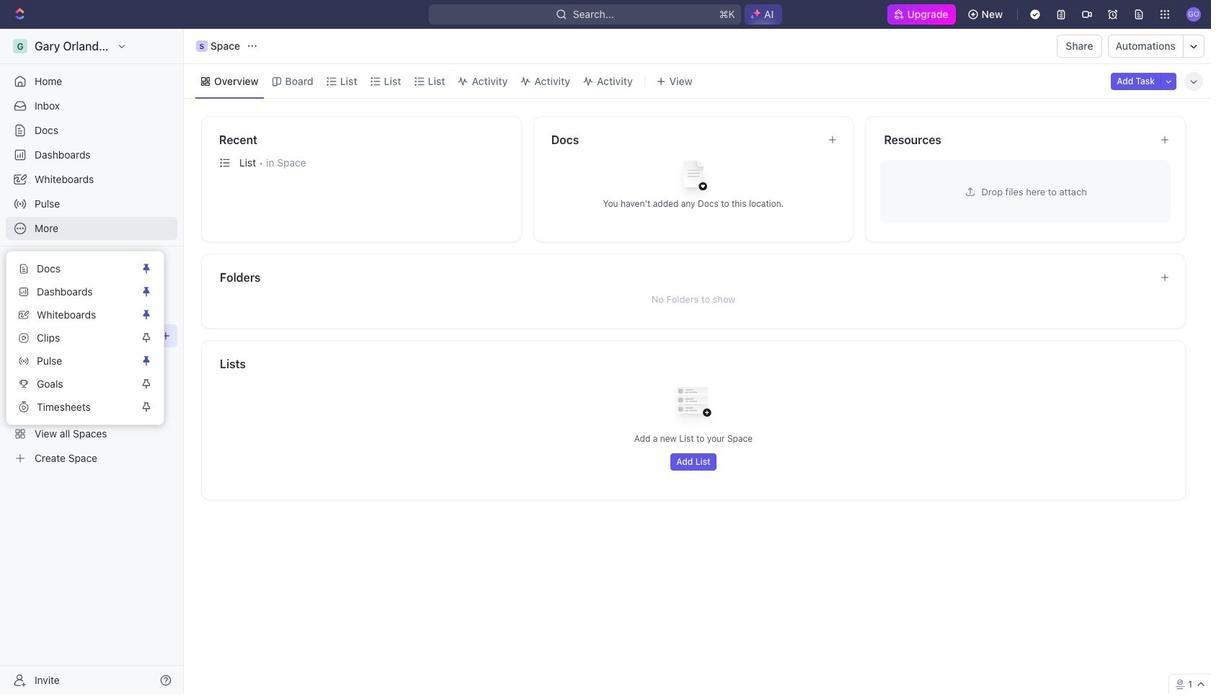 Task type: vqa. For each thing, say whether or not it's contained in the screenshot.
Tree
yes



Task type: locate. For each thing, give the bounding box(es) containing it.
tree
[[6, 300, 177, 470]]

0 horizontal spatial space, , element
[[13, 329, 27, 343]]

0 vertical spatial space, , element
[[196, 40, 208, 52]]

1 horizontal spatial space, , element
[[196, 40, 208, 52]]

1 vertical spatial space, , element
[[13, 329, 27, 343]]

space, , element
[[196, 40, 208, 52], [13, 329, 27, 343]]

no lists icon. image
[[665, 376, 722, 433]]



Task type: describe. For each thing, give the bounding box(es) containing it.
space, , element inside sidebar navigation
[[13, 329, 27, 343]]

sidebar navigation
[[0, 29, 184, 694]]

tree inside sidebar navigation
[[6, 300, 177, 470]]

no most used docs image
[[665, 149, 722, 207]]



